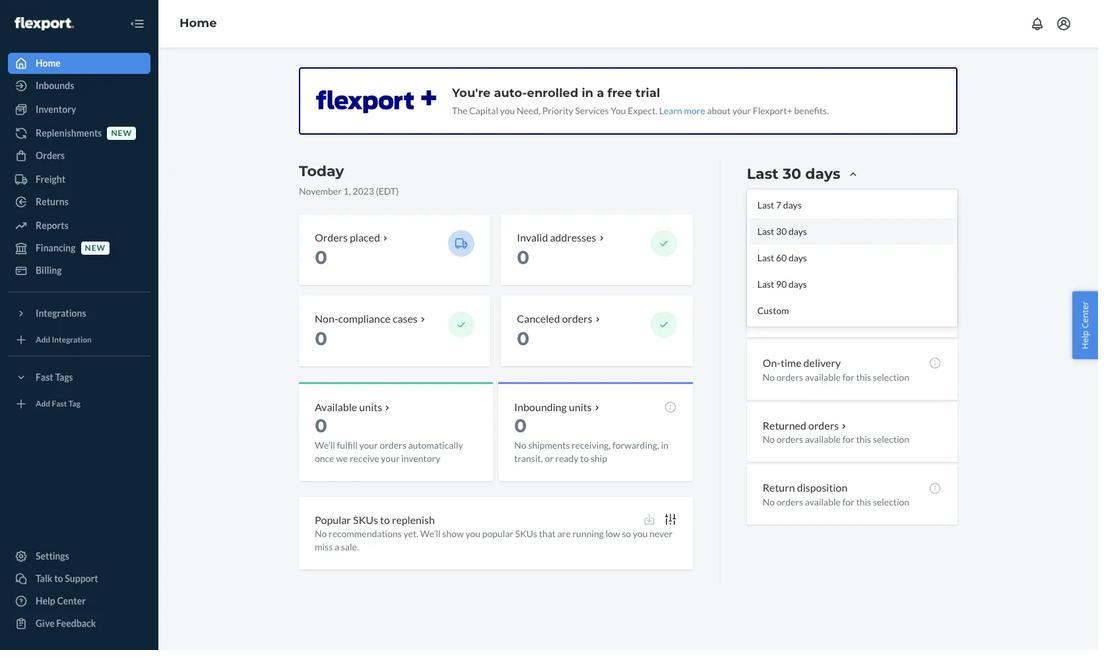 Task type: locate. For each thing, give the bounding box(es) containing it.
popular skus to replenish
[[315, 513, 435, 526]]

help center link
[[8, 591, 151, 612]]

delivery
[[804, 356, 841, 369]]

your inside you're auto-enrolled in a free trial the capital you need, priority services you expect. learn more about your flexport+ benefits.
[[733, 105, 752, 116]]

2 units from the left
[[569, 401, 592, 413]]

talk
[[36, 573, 52, 584]]

1, inside today november 1, 2023 ( edt )
[[344, 186, 351, 197]]

1 vertical spatial center
[[57, 596, 86, 607]]

help center inside button
[[1080, 301, 1092, 349]]

time for delivery
[[781, 356, 802, 369]]

2 horizontal spatial 2023
[[829, 188, 851, 199]]

last left 60
[[758, 252, 775, 263]]

orders down on-time delivery
[[777, 371, 804, 383]]

oct
[[747, 188, 762, 199]]

3 for from the top
[[843, 371, 855, 383]]

2 vertical spatial your
[[381, 453, 400, 464]]

flexport logo image
[[15, 17, 74, 30]]

0 horizontal spatial skus
[[353, 513, 378, 526]]

2 vertical spatial to
[[54, 573, 63, 584]]

home right close navigation "image"
[[180, 16, 217, 30]]

inventory
[[402, 453, 441, 464]]

fast left tag
[[52, 399, 67, 409]]

orders inside orders link
[[36, 150, 65, 161]]

orders for orders placed
[[315, 231, 348, 244]]

1 horizontal spatial help
[[1080, 330, 1092, 349]]

1, right nov
[[820, 188, 827, 199]]

your up receive
[[360, 439, 378, 451]]

your right about
[[733, 105, 752, 116]]

on- left delivery
[[763, 356, 781, 369]]

available
[[805, 246, 841, 257], [805, 309, 841, 320], [805, 371, 841, 383], [805, 434, 841, 445], [805, 497, 841, 508]]

1 horizontal spatial skus
[[516, 528, 537, 540]]

orders down the returned
[[777, 434, 804, 445]]

give feedback button
[[8, 613, 151, 635]]

no orders available for this selection down disposition
[[763, 497, 910, 508]]

90
[[777, 279, 787, 290]]

0 for invalid
[[517, 246, 530, 269]]

a
[[597, 86, 605, 100], [335, 542, 339, 553]]

1 vertical spatial fast
[[52, 399, 67, 409]]

that
[[539, 528, 556, 540]]

last down 2, at the top right
[[758, 199, 775, 211]]

this inside on-time shipping no orders available for this selection
[[857, 309, 872, 320]]

time left delivery
[[781, 356, 802, 369]]

0 horizontal spatial in
[[582, 86, 594, 100]]

add for add integration
[[36, 335, 50, 345]]

1 this from the top
[[857, 246, 872, 257]]

returns
[[36, 196, 69, 207]]

0 horizontal spatial home link
[[8, 53, 151, 74]]

no down the returned
[[763, 434, 775, 445]]

0 vertical spatial your
[[733, 105, 752, 116]]

no up transit,
[[515, 439, 527, 451]]

add integration link
[[8, 329, 151, 351]]

0 down non-
[[315, 327, 328, 350]]

2,
[[764, 188, 772, 199]]

you
[[500, 105, 515, 116], [466, 528, 481, 540], [633, 528, 648, 540]]

0 vertical spatial in
[[582, 86, 594, 100]]

0 vertical spatial new
[[111, 128, 132, 138]]

your right receive
[[381, 453, 400, 464]]

orders down the delivered
[[777, 246, 804, 257]]

home up inbounds
[[36, 57, 61, 69]]

2 horizontal spatial your
[[733, 105, 752, 116]]

1 horizontal spatial new
[[111, 128, 132, 138]]

auto-
[[494, 86, 527, 100]]

orders placed
[[315, 231, 380, 244]]

1 vertical spatial home link
[[8, 53, 151, 74]]

a left "free"
[[597, 86, 605, 100]]

or
[[545, 453, 554, 464]]

new up orders link
[[111, 128, 132, 138]]

0 vertical spatial no orders available for this selection
[[763, 371, 910, 383]]

30 up 60
[[777, 226, 787, 237]]

0 vertical spatial fast
[[36, 372, 53, 383]]

new down reports link
[[85, 243, 106, 253]]

to right talk
[[54, 573, 63, 584]]

1 horizontal spatial help center
[[1080, 301, 1092, 349]]

skus left that on the bottom
[[516, 528, 537, 540]]

this inside delivered orders no orders available for this selection
[[857, 246, 872, 257]]

1 vertical spatial skus
[[516, 528, 537, 540]]

0 vertical spatial add
[[36, 335, 50, 345]]

last 30 days up last 60 days
[[758, 226, 807, 237]]

0 horizontal spatial edt
[[379, 186, 396, 197]]

time
[[781, 294, 802, 306], [781, 356, 802, 369]]

units right available
[[359, 401, 382, 413]]

0 down orders placed
[[315, 246, 328, 269]]

orders up freight in the top of the page
[[36, 150, 65, 161]]

1 horizontal spatial your
[[381, 453, 400, 464]]

1 horizontal spatial edt
[[855, 188, 873, 199]]

non-
[[315, 312, 338, 325]]

forwarding,
[[613, 439, 660, 451]]

0 down inbounding
[[515, 414, 527, 437]]

2023 up last 7 days
[[773, 188, 795, 199]]

)
[[396, 186, 399, 197], [873, 188, 875, 199]]

the
[[452, 105, 468, 116]]

1 vertical spatial help center
[[36, 596, 86, 607]]

1 horizontal spatial orders
[[315, 231, 348, 244]]

1 on- from the top
[[763, 294, 781, 306]]

( inside today november 1, 2023 ( edt )
[[376, 186, 379, 197]]

we'll inside 0 we'll fulfill your orders automatically once we receive your inventory
[[315, 439, 335, 451]]

placed
[[350, 231, 380, 244]]

1 vertical spatial to
[[380, 513, 390, 526]]

you right so
[[633, 528, 648, 540]]

1 time from the top
[[781, 294, 802, 306]]

no down last 90 days
[[763, 309, 775, 320]]

last 30 days up -
[[747, 165, 841, 183]]

0 inside 0 we'll fulfill your orders automatically once we receive your inventory
[[315, 414, 328, 437]]

days right 60
[[789, 252, 807, 263]]

1 vertical spatial your
[[360, 439, 378, 451]]

orders left placed
[[315, 231, 348, 244]]

0 vertical spatial time
[[781, 294, 802, 306]]

in right forwarding,
[[661, 439, 669, 451]]

give
[[36, 618, 55, 629]]

units
[[359, 401, 382, 413], [569, 401, 592, 413]]

orders right the returned
[[809, 419, 839, 432]]

to inside talk to support button
[[54, 573, 63, 584]]

0 vertical spatial 30
[[783, 165, 802, 183]]

orders down last 90 days
[[777, 309, 804, 320]]

yet.
[[404, 528, 419, 540]]

0 vertical spatial on-
[[763, 294, 781, 306]]

0
[[315, 246, 328, 269], [517, 246, 530, 269], [315, 327, 328, 350], [517, 327, 530, 350], [315, 414, 328, 437], [515, 414, 527, 437]]

we'll up "once" on the left bottom of page
[[315, 439, 335, 451]]

1 vertical spatial help
[[36, 596, 55, 607]]

1 vertical spatial no orders available for this selection
[[763, 434, 910, 445]]

we'll right the yet.
[[420, 528, 441, 540]]

0 for non-
[[315, 327, 328, 350]]

2 add from the top
[[36, 399, 50, 409]]

2023 right 'november'
[[353, 186, 374, 197]]

talk to support
[[36, 573, 98, 584]]

0 down canceled at the top
[[517, 327, 530, 350]]

1 vertical spatial home
[[36, 57, 61, 69]]

on- down 90
[[763, 294, 781, 306]]

0 horizontal spatial center
[[57, 596, 86, 607]]

units up the 0 no shipments receiving, forwarding, in transit, or ready to ship
[[569, 401, 592, 413]]

0 vertical spatial home
[[180, 16, 217, 30]]

1 horizontal spatial (
[[852, 188, 855, 199]]

today november 1, 2023 ( edt )
[[299, 162, 399, 197]]

0 vertical spatial help center
[[1080, 301, 1092, 349]]

1 horizontal spatial home link
[[180, 16, 217, 30]]

( right nov
[[852, 188, 855, 199]]

available down delivered orders button
[[805, 246, 841, 257]]

0 vertical spatial help
[[1080, 330, 1092, 349]]

return
[[763, 482, 795, 494]]

a inside you're auto-enrolled in a free trial the capital you need, priority services you expect. learn more about your flexport+ benefits.
[[597, 86, 605, 100]]

1 horizontal spatial units
[[569, 401, 592, 413]]

0 horizontal spatial new
[[85, 243, 106, 253]]

on- for on-time shipping no orders available for this selection
[[763, 294, 781, 306]]

days right 90
[[789, 279, 807, 290]]

1 horizontal spatial )
[[873, 188, 875, 199]]

available units
[[315, 401, 382, 413]]

0 vertical spatial orders
[[36, 150, 65, 161]]

home link right close navigation "image"
[[180, 16, 217, 30]]

new for financing
[[85, 243, 106, 253]]

1 horizontal spatial to
[[380, 513, 390, 526]]

available down disposition
[[805, 497, 841, 508]]

on- inside on-time shipping no orders available for this selection
[[763, 294, 781, 306]]

2 this from the top
[[857, 309, 872, 320]]

edt inside today november 1, 2023 ( edt )
[[379, 186, 396, 197]]

2023 right nov
[[829, 188, 851, 199]]

5 this from the top
[[857, 497, 872, 508]]

1 units from the left
[[359, 401, 382, 413]]

you right show
[[466, 528, 481, 540]]

time for shipping
[[781, 294, 802, 306]]

billing
[[36, 265, 62, 276]]

orders down return in the right bottom of the page
[[777, 497, 804, 508]]

1 available from the top
[[805, 246, 841, 257]]

0 horizontal spatial )
[[396, 186, 399, 197]]

no orders available for this selection down delivery
[[763, 371, 910, 383]]

reports link
[[8, 215, 151, 236]]

2 available from the top
[[805, 309, 841, 320]]

in inside you're auto-enrolled in a free trial the capital you need, priority services you expect. learn more about your flexport+ benefits.
[[582, 86, 594, 100]]

low
[[606, 528, 621, 540]]

1 vertical spatial a
[[335, 542, 339, 553]]

learn more link
[[660, 105, 706, 116]]

0 horizontal spatial your
[[360, 439, 378, 451]]

3 available from the top
[[805, 371, 841, 383]]

2 for from the top
[[843, 309, 855, 320]]

0 vertical spatial home link
[[180, 16, 217, 30]]

2 selection from the top
[[873, 309, 910, 320]]

1, right 'november'
[[344, 186, 351, 197]]

0 horizontal spatial help center
[[36, 596, 86, 607]]

0 vertical spatial a
[[597, 86, 605, 100]]

1 vertical spatial 30
[[777, 226, 787, 237]]

time down last 90 days
[[781, 294, 802, 306]]

1 add from the top
[[36, 335, 50, 345]]

fast left tags
[[36, 372, 53, 383]]

0 horizontal spatial units
[[359, 401, 382, 413]]

1 vertical spatial orders
[[315, 231, 348, 244]]

1 for from the top
[[843, 246, 855, 257]]

home link up inbounds link
[[8, 53, 151, 74]]

orders
[[811, 231, 841, 244], [777, 246, 804, 257], [777, 309, 804, 320], [562, 312, 593, 325], [777, 371, 804, 383], [809, 419, 839, 432], [777, 434, 804, 445], [380, 439, 407, 451], [777, 497, 804, 508]]

1 horizontal spatial 1,
[[820, 188, 827, 199]]

1 vertical spatial new
[[85, 243, 106, 253]]

0 vertical spatial we'll
[[315, 439, 335, 451]]

to left ship
[[581, 453, 589, 464]]

you down auto-
[[500, 105, 515, 116]]

to up 'recommendations'
[[380, 513, 390, 526]]

0 down invalid
[[517, 246, 530, 269]]

selection
[[873, 246, 910, 257], [873, 309, 910, 320], [873, 371, 910, 383], [873, 434, 910, 445], [873, 497, 910, 508]]

a left sale.
[[335, 542, 339, 553]]

no orders available for this selection down the 'returned orders' button
[[763, 434, 910, 445]]

1 vertical spatial add
[[36, 399, 50, 409]]

add down fast tags
[[36, 399, 50, 409]]

3 no orders available for this selection from the top
[[763, 497, 910, 508]]

1 horizontal spatial in
[[661, 439, 669, 451]]

7
[[777, 199, 782, 211]]

0 horizontal spatial home
[[36, 57, 61, 69]]

last down last 7 days
[[758, 226, 775, 237]]

add integration
[[36, 335, 92, 345]]

skus up 'recommendations'
[[353, 513, 378, 526]]

2 horizontal spatial to
[[581, 453, 589, 464]]

( up placed
[[376, 186, 379, 197]]

financing
[[36, 242, 76, 254]]

1 no orders available for this selection from the top
[[763, 371, 910, 383]]

30 up -
[[783, 165, 802, 183]]

returned
[[763, 419, 807, 432]]

edt
[[379, 186, 396, 197], [855, 188, 873, 199]]

recommendations
[[329, 528, 402, 540]]

2 vertical spatial no orders available for this selection
[[763, 497, 910, 508]]

no left 60
[[763, 246, 775, 257]]

returns link
[[8, 191, 151, 213]]

never
[[650, 528, 673, 540]]

you're
[[452, 86, 491, 100]]

orders inside button
[[809, 419, 839, 432]]

orders up inventory
[[380, 439, 407, 451]]

available inside delivered orders no orders available for this selection
[[805, 246, 841, 257]]

available down the 'returned orders' button
[[805, 434, 841, 445]]

0 for canceled
[[517, 327, 530, 350]]

5 available from the top
[[805, 497, 841, 508]]

0 horizontal spatial (
[[376, 186, 379, 197]]

0 vertical spatial center
[[1080, 301, 1092, 328]]

sale.
[[341, 542, 359, 553]]

(
[[376, 186, 379, 197], [852, 188, 855, 199]]

fulfill
[[337, 439, 358, 451]]

1 vertical spatial in
[[661, 439, 669, 451]]

2 time from the top
[[781, 356, 802, 369]]

edt right nov
[[855, 188, 873, 199]]

tag
[[68, 399, 81, 409]]

tags
[[55, 372, 73, 383]]

2 on- from the top
[[763, 356, 781, 369]]

capital
[[470, 105, 499, 116]]

fast
[[36, 372, 53, 383], [52, 399, 67, 409]]

this
[[857, 246, 872, 257], [857, 309, 872, 320], [857, 371, 872, 383], [857, 434, 872, 445], [857, 497, 872, 508]]

0 down available
[[315, 414, 328, 437]]

0 horizontal spatial orders
[[36, 150, 65, 161]]

time inside on-time shipping no orders available for this selection
[[781, 294, 802, 306]]

units for available units
[[359, 401, 382, 413]]

edt up placed
[[379, 186, 396, 197]]

1 vertical spatial we'll
[[420, 528, 441, 540]]

benefits.
[[795, 105, 829, 116]]

expect.
[[628, 105, 658, 116]]

to
[[581, 453, 589, 464], [380, 513, 390, 526], [54, 573, 63, 584]]

delivered
[[763, 231, 809, 244]]

days
[[806, 165, 841, 183], [784, 199, 802, 211], [789, 226, 807, 237], [789, 252, 807, 263], [789, 279, 807, 290]]

inventory
[[36, 104, 76, 115]]

you're auto-enrolled in a free trial the capital you need, priority services you expect. learn more about your flexport+ benefits.
[[452, 86, 829, 116]]

last 90 days
[[758, 279, 807, 290]]

1 horizontal spatial a
[[597, 86, 605, 100]]

running
[[573, 528, 604, 540]]

4 selection from the top
[[873, 434, 910, 445]]

1 vertical spatial on-
[[763, 356, 781, 369]]

compliance
[[338, 312, 391, 325]]

0 horizontal spatial we'll
[[315, 439, 335, 451]]

1 horizontal spatial you
[[500, 105, 515, 116]]

no orders available for this selection for return disposition
[[763, 497, 910, 508]]

replenishments
[[36, 127, 102, 139]]

need,
[[517, 105, 541, 116]]

add left integration
[[36, 335, 50, 345]]

on-
[[763, 294, 781, 306], [763, 356, 781, 369]]

0 vertical spatial to
[[581, 453, 589, 464]]

available down shipping
[[805, 309, 841, 320]]

no up the miss
[[315, 528, 327, 540]]

0 horizontal spatial 1,
[[344, 186, 351, 197]]

1 horizontal spatial center
[[1080, 301, 1092, 328]]

0 horizontal spatial 2023
[[353, 186, 374, 197]]

free
[[608, 86, 633, 100]]

0 horizontal spatial a
[[335, 542, 339, 553]]

in up services
[[582, 86, 594, 100]]

available down delivery
[[805, 371, 841, 383]]

no inside delivered orders no orders available for this selection
[[763, 246, 775, 257]]

fast inside fast tags dropdown button
[[36, 372, 53, 383]]

1 selection from the top
[[873, 246, 910, 257]]

0 horizontal spatial help
[[36, 596, 55, 607]]

0 horizontal spatial to
[[54, 573, 63, 584]]

1 vertical spatial time
[[781, 356, 802, 369]]

orders link
[[8, 145, 151, 166]]

receiving,
[[572, 439, 611, 451]]

1 horizontal spatial we'll
[[420, 528, 441, 540]]



Task type: describe. For each thing, give the bounding box(es) containing it.
fast tags button
[[8, 367, 151, 388]]

give feedback
[[36, 618, 96, 629]]

invalid addresses
[[517, 231, 597, 244]]

3 this from the top
[[857, 371, 872, 383]]

skus inside no recommendations yet. we'll show you popular skus that are running low so you never miss a sale.
[[516, 528, 537, 540]]

help inside button
[[1080, 330, 1092, 349]]

we'll inside no recommendations yet. we'll show you popular skus that are running low so you never miss a sale.
[[420, 528, 441, 540]]

4 for from the top
[[843, 434, 855, 445]]

1 vertical spatial last 30 days
[[758, 226, 807, 237]]

center inside button
[[1080, 301, 1092, 328]]

0 for orders
[[315, 246, 328, 269]]

no down return in the right bottom of the page
[[763, 497, 775, 508]]

4 this from the top
[[857, 434, 872, 445]]

orders inside 0 we'll fulfill your orders automatically once we receive your inventory
[[380, 439, 407, 451]]

60
[[777, 252, 787, 263]]

help center button
[[1073, 291, 1099, 359]]

inbounds
[[36, 80, 74, 91]]

billing link
[[8, 260, 151, 281]]

open notifications image
[[1030, 16, 1046, 32]]

units for inbounding units
[[569, 401, 592, 413]]

close navigation image
[[129, 16, 145, 32]]

about
[[708, 105, 731, 116]]

-
[[797, 188, 800, 199]]

on- for on-time delivery
[[763, 356, 781, 369]]

disposition
[[797, 482, 848, 494]]

you inside you're auto-enrolled in a free trial the capital you need, priority services you expect. learn more about your flexport+ benefits.
[[500, 105, 515, 116]]

returned orders button
[[763, 418, 850, 433]]

no orders available for this selection for on-time delivery
[[763, 371, 910, 383]]

no down on-time delivery
[[763, 371, 775, 383]]

2 no orders available for this selection from the top
[[763, 434, 910, 445]]

transit,
[[515, 453, 543, 464]]

delivered orders no orders available for this selection
[[763, 231, 910, 257]]

days up oct 2, 2023 - nov 1, 2023 ( edt )
[[806, 165, 841, 183]]

selection inside on-time shipping no orders available for this selection
[[873, 309, 910, 320]]

invalid
[[517, 231, 548, 244]]

freight
[[36, 174, 65, 185]]

in inside the 0 no shipments receiving, forwarding, in transit, or ready to ship
[[661, 439, 669, 451]]

no recommendations yet. we'll show you popular skus that are running low so you never miss a sale.
[[315, 528, 673, 553]]

popular
[[315, 513, 351, 526]]

inbounds link
[[8, 75, 151, 96]]

november
[[299, 186, 342, 197]]

show
[[443, 528, 464, 540]]

we
[[336, 453, 348, 464]]

trial
[[636, 86, 661, 100]]

orders right the delivered
[[811, 231, 841, 244]]

2 horizontal spatial you
[[633, 528, 648, 540]]

cases
[[393, 312, 418, 325]]

automatically
[[408, 439, 463, 451]]

add fast tag
[[36, 399, 81, 409]]

no inside on-time shipping no orders available for this selection
[[763, 309, 775, 320]]

1 horizontal spatial home
[[180, 16, 217, 30]]

available
[[315, 401, 357, 413]]

add for add fast tag
[[36, 399, 50, 409]]

no inside the 0 no shipments receiving, forwarding, in transit, or ready to ship
[[515, 439, 527, 451]]

a inside no recommendations yet. we'll show you popular skus that are running low so you never miss a sale.
[[335, 542, 339, 553]]

services
[[576, 105, 609, 116]]

0 no shipments receiving, forwarding, in transit, or ready to ship
[[515, 414, 669, 464]]

0 vertical spatial last 30 days
[[747, 165, 841, 183]]

learn
[[660, 105, 683, 116]]

last up 2, at the top right
[[747, 165, 779, 183]]

integration
[[52, 335, 92, 345]]

replenish
[[392, 513, 435, 526]]

freight link
[[8, 169, 151, 190]]

priority
[[543, 105, 574, 116]]

addresses
[[550, 231, 597, 244]]

last 7 days
[[758, 199, 802, 211]]

oct 2, 2023 - nov 1, 2023 ( edt )
[[747, 188, 875, 199]]

3 selection from the top
[[873, 371, 910, 383]]

feedback
[[56, 618, 96, 629]]

to inside the 0 no shipments receiving, forwarding, in transit, or ready to ship
[[581, 453, 589, 464]]

today
[[299, 162, 344, 180]]

days down -
[[784, 199, 802, 211]]

orders for orders
[[36, 150, 65, 161]]

selection inside delivered orders no orders available for this selection
[[873, 246, 910, 257]]

so
[[622, 528, 631, 540]]

4 available from the top
[[805, 434, 841, 445]]

for inside on-time shipping no orders available for this selection
[[843, 309, 855, 320]]

for inside delivered orders no orders available for this selection
[[843, 246, 855, 257]]

0 horizontal spatial you
[[466, 528, 481, 540]]

last left 90
[[758, 279, 775, 290]]

0 vertical spatial skus
[[353, 513, 378, 526]]

5 selection from the top
[[873, 497, 910, 508]]

orders inside on-time shipping no orders available for this selection
[[777, 309, 804, 320]]

settings
[[36, 551, 69, 562]]

orders right canceled at the top
[[562, 312, 593, 325]]

on-time shipping no orders available for this selection
[[763, 294, 910, 320]]

returned orders
[[763, 419, 839, 432]]

new for replenishments
[[111, 128, 132, 138]]

ready
[[556, 453, 579, 464]]

non-compliance cases
[[315, 312, 418, 325]]

inbounding
[[515, 401, 567, 413]]

) inside today november 1, 2023 ( edt )
[[396, 186, 399, 197]]

days up last 60 days
[[789, 226, 807, 237]]

receive
[[350, 453, 379, 464]]

2023 inside today november 1, 2023 ( edt )
[[353, 186, 374, 197]]

popular
[[482, 528, 514, 540]]

last 60 days
[[758, 252, 807, 263]]

reports
[[36, 220, 69, 231]]

more
[[684, 105, 706, 116]]

inbounding units
[[515, 401, 592, 413]]

are
[[558, 528, 571, 540]]

no inside no recommendations yet. we'll show you popular skus that are running low so you never miss a sale.
[[315, 528, 327, 540]]

on-time delivery
[[763, 356, 841, 369]]

ship
[[591, 453, 608, 464]]

return disposition
[[763, 482, 848, 494]]

miss
[[315, 542, 333, 553]]

fast inside 'add fast tag' link
[[52, 399, 67, 409]]

canceled
[[517, 312, 560, 325]]

open account menu image
[[1056, 16, 1072, 32]]

5 for from the top
[[843, 497, 855, 508]]

inventory link
[[8, 99, 151, 120]]

available inside on-time shipping no orders available for this selection
[[805, 309, 841, 320]]

flexport+
[[753, 105, 793, 116]]

nov
[[802, 188, 818, 199]]

add fast tag link
[[8, 394, 151, 415]]

1 horizontal spatial 2023
[[773, 188, 795, 199]]

delivered orders button
[[763, 230, 852, 246]]

0 inside the 0 no shipments receiving, forwarding, in transit, or ready to ship
[[515, 414, 527, 437]]

integrations button
[[8, 303, 151, 324]]



Task type: vqa. For each thing, say whether or not it's contained in the screenshot.
1st square image from the bottom
no



